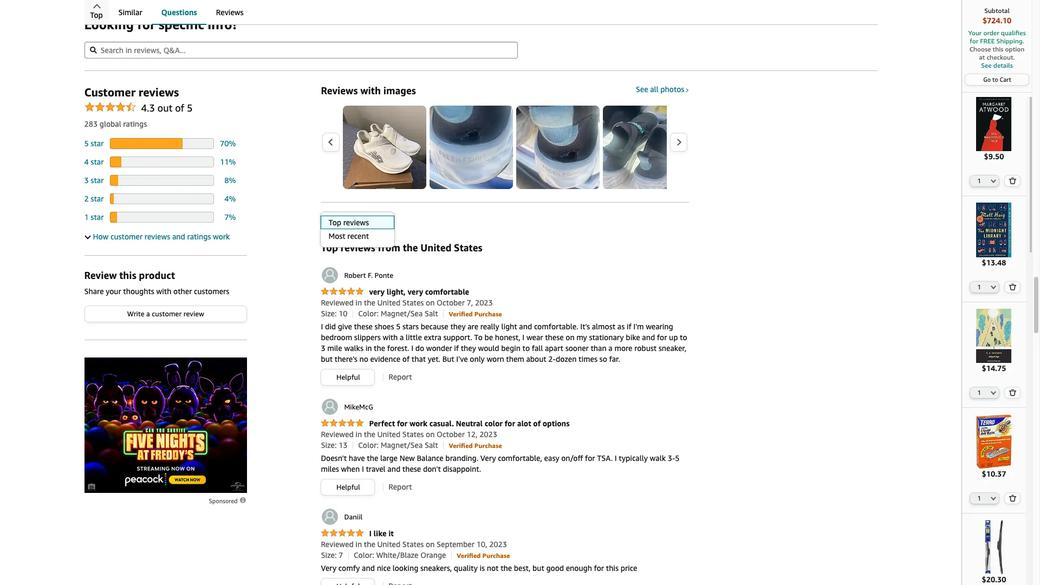 Task type: describe. For each thing, give the bounding box(es) containing it.
begin
[[501, 344, 521, 353]]

i down the have
[[362, 464, 364, 474]]

1 horizontal spatial but
[[533, 564, 545, 573]]

very comfy and nice looking sneakers, quality is not the best, but good enough for this price
[[321, 564, 638, 573]]

the down like at left bottom
[[364, 540, 375, 549]]

because
[[421, 322, 449, 331]]

salt for stars
[[425, 309, 438, 318]]

12,
[[467, 430, 478, 439]]

0 horizontal spatial of
[[175, 102, 184, 114]]

for left alot on the bottom of page
[[505, 419, 515, 428]]

sponsored link
[[209, 496, 247, 507]]

1 vertical spatial very
[[321, 564, 337, 573]]

| image up because
[[443, 310, 444, 318]]

it
[[389, 529, 394, 538]]

robert f. ponte link
[[321, 266, 394, 284]]

reviews for top reviews most recent
[[343, 218, 369, 227]]

i'm
[[634, 322, 644, 331]]

far.
[[609, 354, 621, 364]]

progress bar for 4 star
[[110, 157, 214, 168]]

8% link
[[224, 176, 236, 185]]

how customer reviews and ratings work button
[[84, 232, 230, 242]]

2 horizontal spatial to
[[993, 76, 999, 83]]

the right the not
[[501, 564, 512, 573]]

1 vertical spatial to
[[680, 333, 688, 342]]

report for a
[[389, 372, 412, 381]]

how
[[93, 232, 109, 241]]

and left nice
[[362, 564, 375, 573]]

2
[[84, 194, 89, 203]]

helpful for i
[[337, 483, 360, 491]]

info?
[[208, 17, 238, 32]]

states for very light, very comfortable
[[403, 298, 424, 307]]

delete image for $14.75
[[1009, 389, 1017, 396]]

expand image
[[84, 233, 91, 240]]

evidence
[[370, 354, 401, 364]]

them
[[506, 354, 525, 364]]

about
[[526, 354, 547, 364]]

review
[[184, 310, 204, 318]]

wonder
[[426, 344, 452, 353]]

2023 for reviewed in the united states on october 12, 2023
[[480, 430, 498, 439]]

purchase for reviewed in the united states on october 12, 2023
[[475, 442, 502, 450]]

looking
[[393, 564, 419, 573]]

progress bar for 5 star
[[110, 138, 214, 149]]

2 horizontal spatial these
[[545, 333, 564, 342]]

top reviews most recent
[[329, 218, 369, 241]]

wearing
[[646, 322, 673, 331]]

september
[[437, 540, 475, 549]]

robert f. ponte
[[344, 271, 394, 280]]

| image right 7
[[348, 552, 349, 559]]

top reviews link
[[321, 216, 395, 229]]

| image for perfect for work casual.  neutral color for alot of options
[[383, 484, 384, 491]]

5 inside the doesn't have the large new balance branding.  very comfortable, easy on/off for tsa.  i typically walk 3-5 miles when i travel and these don't disappoint.
[[675, 454, 680, 463]]

like
[[374, 529, 387, 538]]

color: for and
[[354, 551, 374, 560]]

0 horizontal spatial these
[[354, 322, 373, 331]]

options
[[543, 419, 570, 428]]

1 for $14.75
[[978, 389, 981, 396]]

reviews for reviews
[[216, 8, 244, 17]]

most recent link
[[321, 229, 395, 243]]

dropdown image for $13.48
[[991, 285, 997, 289]]

previous image
[[328, 138, 334, 146]]

support.
[[444, 333, 472, 342]]

comfy
[[339, 564, 360, 573]]

these inside the doesn't have the large new balance branding.  very comfortable, easy on/off for tsa.  i typically walk 3-5 miles when i travel and these don't disappoint.
[[403, 464, 421, 474]]

dropdown image for $14.75
[[991, 391, 997, 395]]

4
[[84, 157, 89, 167]]

white/blaze
[[376, 551, 419, 560]]

enough
[[566, 564, 592, 573]]

sneaker,
[[659, 344, 687, 353]]

the inside the doesn't have the large new balance branding.  very comfortable, easy on/off for tsa.  i typically walk 3-5 miles when i travel and these don't disappoint.
[[367, 454, 378, 463]]

all
[[650, 85, 659, 94]]

7,
[[467, 298, 473, 307]]

verified purchase link for 10,
[[457, 551, 510, 560]]

in inside i did give these shoes 5 stars because they are really light and comfortable. it's almost as if i'm wearing bedroom slippers with a little extra support. to be honest, i wear these on my stationary bike and for up to 3 mile walks in the forest. i do wonder if they would begin to fall apart sooner than a more robust sneaker, but there's no evidence of that yet. but i've only worn them about 2-dozen times so far.
[[366, 344, 372, 353]]

stars
[[403, 322, 419, 331]]

dozen
[[556, 354, 577, 364]]

4.3 out of 5
[[141, 102, 193, 114]]

reviewed in the united states on september 10, 2023
[[321, 540, 507, 549]]

top for top reviews most recent
[[329, 218, 341, 227]]

on/off
[[562, 454, 583, 463]]

| image down september
[[451, 552, 452, 559]]

size: 7
[[321, 551, 343, 560]]

top for top
[[90, 10, 103, 20]]

verified purchase for 7,
[[449, 310, 502, 318]]

for inside your order qualifies for free shipping. choose this option at checkout. see details
[[970, 37, 979, 45]]

top reviews element
[[84, 71, 1041, 585]]

price
[[621, 564, 638, 573]]

4.3
[[141, 102, 155, 114]]

review
[[84, 270, 117, 282]]

neutral
[[456, 419, 483, 428]]

most
[[329, 231, 346, 241]]

states for i like it
[[403, 540, 424, 549]]

the midnight library: a gma book club pick (a novel) image
[[967, 203, 1022, 257]]

1 for $13.48
[[978, 283, 981, 290]]

there's
[[335, 354, 358, 364]]

on for i like it
[[426, 540, 435, 549]]

times
[[579, 354, 598, 364]]

tsa.
[[597, 454, 613, 463]]

write a customer review
[[127, 310, 204, 318]]

almost
[[592, 322, 616, 331]]

0 vertical spatial dropdown image
[[386, 216, 391, 220]]

for down similar
[[137, 17, 155, 32]]

1 vertical spatial they
[[461, 344, 476, 353]]

3 helpful submit from the top
[[322, 579, 375, 585]]

honest,
[[495, 333, 521, 342]]

list box containing top reviews
[[321, 216, 395, 243]]

quality
[[454, 564, 478, 573]]

1 vertical spatial a
[[400, 333, 404, 342]]

this inside your order qualifies for free shipping. choose this option at checkout. see details
[[993, 45, 1004, 53]]

for up reviewed in the united states on october 12, 2023
[[397, 419, 408, 428]]

and inside how customer reviews and ratings work dropdown button
[[172, 232, 185, 241]]

bike
[[626, 333, 640, 342]]

the down perfect at the bottom left of page
[[364, 430, 375, 439]]

but inside i did give these shoes 5 stars because they are really light and comfortable. it's almost as if i'm wearing bedroom slippers with a little extra support. to be honest, i wear these on my stationary bike and for up to 3 mile walks in the forest. i do wonder if they would begin to fall apart sooner than a more robust sneaker, but there's no evidence of that yet. but i've only worn them about 2-dozen times so far.
[[321, 354, 333, 364]]

top reviews option
[[321, 216, 395, 229]]

the down f.
[[364, 298, 375, 307]]

70% link
[[220, 139, 236, 148]]

2023 for reviewed in the united states on september 10, 2023
[[489, 540, 507, 549]]

how customer reviews and ratings work
[[93, 232, 230, 241]]

images
[[384, 85, 416, 97]]

the inside i did give these shoes 5 stars because they are really light and comfortable. it's almost as if i'm wearing bedroom slippers with a little extra support. to be honest, i wear these on my stationary bike and for up to 3 mile walks in the forest. i do wonder if they would begin to fall apart sooner than a more robust sneaker, but there's no evidence of that yet. but i've only worn them about 2-dozen times so far.
[[374, 344, 385, 353]]

1 star
[[84, 213, 104, 222]]

1 inside top reviews element
[[84, 213, 89, 222]]

with inside review this product share your thoughts with other customers
[[156, 287, 171, 296]]

size: for size: 10
[[321, 309, 337, 318]]

0 vertical spatial with
[[360, 85, 381, 97]]

color: magnet/sea salt for new
[[358, 441, 438, 450]]

that
[[412, 354, 426, 364]]

progress bar for 2 star
[[110, 194, 214, 205]]

very inside the doesn't have the large new balance branding.  very comfortable, easy on/off for tsa.  i typically walk 3-5 miles when i travel and these don't disappoint.
[[481, 454, 496, 463]]

did
[[325, 322, 336, 331]]

verified for 12,
[[449, 442, 473, 450]]

color: magnet/sea salt for shoes
[[358, 309, 438, 318]]

| image for i like it
[[383, 583, 384, 585]]

stationary
[[589, 333, 624, 342]]

united for it
[[377, 540, 401, 549]]

1 star link
[[84, 213, 104, 222]]

verified for 10,
[[457, 552, 481, 560]]

typically
[[619, 454, 648, 463]]

it's
[[581, 322, 590, 331]]

so
[[600, 354, 607, 364]]

doesn't
[[321, 454, 347, 463]]

0 vertical spatial ratings
[[123, 119, 147, 129]]

shoes
[[375, 322, 394, 331]]

and up wear
[[519, 322, 532, 331]]

i left do
[[411, 344, 414, 353]]

delete image for $13.48
[[1009, 283, 1017, 290]]

reviewed for 7
[[321, 540, 354, 549]]

| image right 10 on the bottom left
[[353, 310, 353, 318]]

11%
[[220, 157, 236, 167]]

2 star link
[[84, 194, 104, 203]]

| image right 13
[[353, 442, 353, 449]]

5 right out
[[187, 102, 193, 114]]

size: for size: 7
[[321, 551, 337, 560]]

for right the enough
[[594, 564, 604, 573]]

list inside top reviews element
[[343, 106, 1041, 189]]

verified purchase link for 12,
[[449, 441, 502, 450]]

united up comfortable
[[421, 242, 452, 254]]

star for 3 star
[[91, 176, 104, 185]]

with inside i did give these shoes 5 stars because they are really light and comfortable. it's almost as if i'm wearing bedroom slippers with a little extra support. to be honest, i wear these on my stationary bike and for up to 3 mile walks in the forest. i do wonder if they would begin to fall apart sooner than a more robust sneaker, but there's no evidence of that yet. but i've only worn them about 2-dozen times so far.
[[383, 333, 398, 342]]

photos
[[661, 85, 685, 94]]

i've
[[457, 354, 468, 364]]

miles
[[321, 464, 339, 474]]

0 vertical spatial if
[[627, 322, 632, 331]]

3 star link
[[84, 176, 104, 185]]

progress bar for 3 star
[[110, 175, 214, 186]]

4%
[[224, 194, 236, 203]]

and inside the doesn't have the large new balance branding.  very comfortable, easy on/off for tsa.  i typically walk 3-5 miles when i travel and these don't disappoint.
[[388, 464, 401, 474]]

branding.
[[446, 454, 479, 463]]

be
[[485, 333, 493, 342]]

5 inside i did give these shoes 5 stars because they are really light and comfortable. it's almost as if i'm wearing bedroom slippers with a little extra support. to be honest, i wear these on my stationary bike and for up to 3 mile walks in the forest. i do wonder if they would begin to fall apart sooner than a more robust sneaker, but there's no evidence of that yet. but i've only worn them about 2-dozen times so far.
[[396, 322, 401, 331]]

| image up balance
[[443, 442, 444, 449]]

verified for 7,
[[449, 310, 473, 318]]

the right 'from'
[[403, 242, 418, 254]]

report link for these
[[389, 482, 412, 491]]

in for perfect for work casual.  neutral color for alot of options
[[356, 430, 362, 439]]

is
[[480, 564, 485, 573]]

see inside top reviews element
[[636, 85, 648, 94]]

70%
[[220, 139, 236, 148]]

i right tsa.
[[615, 454, 617, 463]]

the handmaid&#39;s tale image
[[967, 97, 1022, 151]]

united for work
[[377, 430, 401, 439]]

go
[[984, 76, 991, 83]]

robust
[[635, 344, 657, 353]]

reviews for top reviews
[[337, 214, 357, 221]]

global
[[100, 119, 121, 129]]

good
[[547, 564, 564, 573]]

of inside 'link'
[[533, 419, 541, 428]]



Task type: locate. For each thing, give the bounding box(es) containing it.
1 vertical spatial delete image
[[1009, 495, 1017, 502]]

i left wear
[[523, 333, 525, 342]]

mile
[[327, 344, 342, 353]]

see inside your order qualifies for free shipping. choose this option at checkout. see details
[[982, 61, 992, 69]]

None submit
[[1006, 176, 1020, 187], [1006, 282, 1020, 292], [1006, 387, 1020, 398], [1006, 493, 1020, 504], [1006, 176, 1020, 187], [1006, 282, 1020, 292], [1006, 387, 1020, 398], [1006, 493, 1020, 504]]

0 horizontal spatial very
[[369, 287, 385, 296]]

in down robert f. ponte link
[[356, 298, 362, 307]]

your order qualifies for free shipping. choose this option at checkout. see details
[[969, 29, 1026, 69]]

very up reviewed in the united states on october 7, 2023
[[408, 287, 423, 296]]

balance
[[417, 454, 444, 463]]

1 horizontal spatial these
[[403, 464, 421, 474]]

if
[[627, 322, 632, 331], [454, 344, 459, 353]]

1 vertical spatial work
[[410, 419, 428, 428]]

2 vertical spatial dropdown image
[[991, 391, 997, 395]]

color: up shoes
[[358, 309, 379, 318]]

verified down 7,
[[449, 310, 473, 318]]

work up reviewed in the united states on october 12, 2023
[[410, 419, 428, 428]]

1 horizontal spatial 3
[[321, 344, 326, 353]]

dropdown image for $10.37
[[991, 497, 997, 501]]

Search in reviews, Q&A... search field
[[84, 42, 518, 59]]

verified purchase link down 10,
[[457, 551, 510, 560]]

dropdown image down $13.48
[[991, 285, 997, 289]]

top for top reviews
[[325, 214, 335, 221]]

share
[[84, 287, 104, 296]]

color: for give
[[358, 309, 379, 318]]

size: for size: 13
[[321, 441, 337, 450]]

work inside 'link'
[[410, 419, 428, 428]]

2 color: magnet/sea salt from the top
[[358, 441, 438, 450]]

progress bar for 1 star
[[110, 212, 214, 223]]

progress bar
[[110, 138, 214, 149], [110, 157, 214, 168], [110, 175, 214, 186], [110, 194, 214, 205], [110, 212, 214, 223]]

these up apart
[[545, 333, 564, 342]]

3 left mile
[[321, 344, 326, 353]]

states
[[454, 242, 483, 254], [403, 298, 424, 307], [403, 430, 424, 439], [403, 540, 424, 549]]

0 vertical spatial very
[[481, 454, 496, 463]]

1 vertical spatial of
[[403, 354, 410, 364]]

on
[[426, 298, 435, 307], [566, 333, 575, 342], [426, 430, 435, 439], [426, 540, 435, 549]]

customer left review
[[152, 310, 182, 318]]

purchase for reviewed in the united states on september 10, 2023
[[483, 552, 510, 560]]

in for i like it
[[356, 540, 362, 549]]

terro t300b liquid ant killer, 12 bait stations image
[[967, 415, 1022, 469]]

for left tsa.
[[585, 454, 595, 463]]

1 vertical spatial delete image
[[1009, 389, 1017, 396]]

helpful submit for i
[[322, 480, 375, 495]]

magnet/sea
[[381, 309, 423, 318], [381, 441, 423, 450]]

october for comfortable
[[437, 298, 465, 307]]

1 vertical spatial report link
[[389, 482, 412, 491]]

2 vertical spatial to
[[523, 344, 530, 353]]

verified purchase for 12,
[[449, 442, 502, 450]]

2 horizontal spatial with
[[383, 333, 398, 342]]

star right 2
[[91, 194, 104, 203]]

2 salt from the top
[[425, 441, 438, 450]]

the up travel
[[367, 454, 378, 463]]

2 delete image from the top
[[1009, 389, 1017, 396]]

1 horizontal spatial reviews
[[321, 85, 358, 97]]

ponte
[[375, 271, 394, 280]]

october down comfortable
[[437, 298, 465, 307]]

of left that
[[403, 354, 410, 364]]

1 report from the top
[[389, 372, 412, 381]]

2 vertical spatial a
[[609, 344, 613, 353]]

walk
[[650, 454, 666, 463]]

verified purchase link for 7,
[[449, 309, 502, 318]]

0 vertical spatial verified purchase
[[449, 310, 502, 318]]

my
[[577, 333, 587, 342]]

2 vertical spatial 2023
[[489, 540, 507, 549]]

1 horizontal spatial to
[[680, 333, 688, 342]]

specific
[[159, 17, 204, 32]]

0 horizontal spatial ratings
[[123, 119, 147, 129]]

really
[[481, 322, 500, 331]]

nice
[[377, 564, 391, 573]]

5 left stars
[[396, 322, 401, 331]]

they up support.
[[451, 322, 466, 331]]

with down shoes
[[383, 333, 398, 342]]

helpful submit down comfy
[[322, 579, 375, 585]]

1 vertical spatial this
[[119, 270, 136, 282]]

1 horizontal spatial if
[[627, 322, 632, 331]]

united for very
[[377, 298, 401, 307]]

i left did
[[321, 322, 323, 331]]

1 up the midnight library: a gma book club pick (a novel) image
[[978, 177, 981, 184]]

0 vertical spatial 2023
[[475, 298, 493, 307]]

| image for very light, very comfortable
[[383, 374, 384, 381]]

dropdown image
[[991, 179, 997, 183], [991, 497, 997, 501]]

bedroom
[[321, 333, 352, 342]]

with down product
[[156, 287, 171, 296]]

2 vertical spatial these
[[403, 464, 421, 474]]

2 delete image from the top
[[1009, 495, 1017, 502]]

1 vertical spatial helpful submit
[[322, 480, 375, 495]]

3 star
[[84, 176, 104, 185]]

$20.30
[[982, 575, 1007, 584]]

2 progress bar from the top
[[110, 157, 214, 168]]

1 delete image from the top
[[1009, 283, 1017, 290]]

option
[[1006, 45, 1025, 53]]

these
[[354, 322, 373, 331], [545, 333, 564, 342], [403, 464, 421, 474]]

ratings
[[123, 119, 147, 129], [187, 232, 211, 241]]

fall
[[532, 344, 543, 353]]

recent
[[348, 231, 369, 241]]

and down large
[[388, 464, 401, 474]]

list box
[[321, 216, 395, 243]]

in for very light, very comfortable
[[356, 298, 362, 307]]

dropdown image for $9.50
[[991, 179, 997, 183]]

color: for the
[[358, 441, 379, 450]]

1 vertical spatial but
[[533, 564, 545, 573]]

2 helpful submit from the top
[[322, 480, 375, 495]]

i did give these shoes 5 stars because they are really light and comfortable. it's almost as if i'm wearing bedroom slippers with a little extra support. to be honest, i wear these on my stationary bike and for up to 3 mile walks in the forest. i do wonder if they would begin to fall apart sooner than a more robust sneaker, but there's no evidence of that yet. but i've only worn them about 2-dozen times so far.
[[321, 322, 688, 364]]

verified up "quality"
[[457, 552, 481, 560]]

2 october from the top
[[437, 430, 465, 439]]

1 star from the top
[[91, 139, 104, 148]]

salt up balance
[[425, 441, 438, 450]]

purchase
[[475, 310, 502, 318], [475, 442, 502, 450], [483, 552, 510, 560]]

1 vertical spatial october
[[437, 430, 465, 439]]

leave feedback on sponsored ad element
[[209, 498, 247, 505]]

0 horizontal spatial a
[[146, 310, 150, 318]]

star for 4 star
[[91, 157, 104, 167]]

star for 1 star
[[91, 213, 104, 222]]

0 vertical spatial dropdown image
[[991, 179, 997, 183]]

3 inside i did give these shoes 5 stars because they are really light and comfortable. it's almost as if i'm wearing bedroom slippers with a little extra support. to be honest, i wear these on my stationary bike and for up to 3 mile walks in the forest. i do wonder if they would begin to fall apart sooner than a more robust sneaker, but there's no evidence of that yet. but i've only worn them about 2-dozen times so far.
[[321, 344, 326, 353]]

verified
[[449, 310, 473, 318], [449, 442, 473, 450], [457, 552, 481, 560]]

1 report link from the top
[[389, 372, 412, 381]]

reviewed for 13
[[321, 430, 354, 439]]

0 vertical spatial helpful
[[337, 373, 360, 381]]

report for these
[[389, 482, 412, 491]]

subtotal $724.10
[[983, 7, 1012, 25]]

star down 2 star link
[[91, 213, 104, 222]]

for down wearing
[[657, 333, 667, 342]]

2 vertical spatial verified purchase
[[457, 552, 510, 560]]

search image
[[90, 47, 97, 54]]

purchase up really
[[475, 310, 502, 318]]

for inside the doesn't have the large new balance branding.  very comfortable, easy on/off for tsa.  i typically walk 3-5 miles when i travel and these don't disappoint.
[[585, 454, 595, 463]]

purchase for reviewed in the united states on october 7, 2023
[[475, 310, 502, 318]]

0 vertical spatial reviewed
[[321, 298, 354, 307]]

looking for specific info?
[[84, 17, 238, 32]]

other
[[173, 287, 192, 296]]

report link
[[389, 372, 412, 381], [389, 482, 412, 491]]

helpful submit down 'there's'
[[322, 370, 375, 385]]

malgudi days (penguin classics) image
[[967, 309, 1022, 363]]

0 vertical spatial delete image
[[1009, 283, 1017, 290]]

helpful for bedroom
[[337, 373, 360, 381]]

5 star
[[84, 139, 104, 148]]

top reviews
[[325, 214, 357, 221]]

the
[[403, 242, 418, 254], [364, 298, 375, 307], [374, 344, 385, 353], [364, 430, 375, 439], [367, 454, 378, 463], [364, 540, 375, 549], [501, 564, 512, 573]]

very light, very comfortable
[[369, 287, 469, 296]]

apart
[[545, 344, 564, 353]]

3 progress bar from the top
[[110, 175, 214, 186]]

sooner
[[566, 344, 589, 353]]

this
[[993, 45, 1004, 53], [119, 270, 136, 282], [606, 564, 619, 573]]

delete image up terro t300b liquid ant killer, 12 bait stations image
[[1009, 389, 1017, 396]]

2 vertical spatial purchase
[[483, 552, 510, 560]]

0 horizontal spatial this
[[119, 270, 136, 282]]

1 horizontal spatial work
[[410, 419, 428, 428]]

color: magnet/sea salt down reviewed in the united states on october 12, 2023
[[358, 441, 438, 450]]

color: magnet/sea salt down reviewed in the united states on october 7, 2023
[[358, 309, 438, 318]]

1 size: from the top
[[321, 309, 337, 318]]

questions
[[161, 8, 197, 17]]

delete image
[[1009, 177, 1017, 184], [1009, 495, 1017, 502]]

1 vertical spatial dropdown image
[[991, 285, 997, 289]]

verified purchase down 7,
[[449, 310, 502, 318]]

2 size: from the top
[[321, 441, 337, 450]]

this up the see details link at the right
[[993, 45, 1004, 53]]

1 vertical spatial see
[[636, 85, 648, 94]]

reviews for customer reviews
[[139, 86, 179, 99]]

0 vertical spatial delete image
[[1009, 177, 1017, 184]]

as
[[618, 322, 625, 331]]

2 reviewed from the top
[[321, 430, 354, 439]]

states down the very light, very comfortable
[[403, 298, 424, 307]]

1 up the peak silicone plus windshield wiper blade, 22-inch (pack of 1)
[[978, 495, 981, 502]]

0 vertical spatial to
[[993, 76, 999, 83]]

1 vertical spatial color: magnet/sea salt
[[358, 441, 438, 450]]

reviews inside top reviews most recent
[[343, 218, 369, 227]]

of right out
[[175, 102, 184, 114]]

reviews for reviews with images
[[321, 85, 358, 97]]

2 horizontal spatial of
[[533, 419, 541, 428]]

delete image for $9.50
[[1009, 177, 1017, 184]]

1 vertical spatial if
[[454, 344, 459, 353]]

and up robust at the bottom of the page
[[642, 333, 655, 342]]

helpful submit down when
[[322, 480, 375, 495]]

customer inside dropdown button
[[111, 232, 143, 241]]

peak silicone plus windshield wiper blade, 22-inch (pack of 1) image
[[967, 520, 1022, 575]]

0 vertical spatial a
[[146, 310, 150, 318]]

see
[[982, 61, 992, 69], [636, 85, 648, 94]]

0 horizontal spatial customer
[[111, 232, 143, 241]]

write
[[127, 310, 145, 318]]

dropdown image down $14.75
[[991, 391, 997, 395]]

reviewed for 10
[[321, 298, 354, 307]]

ratings inside dropdown button
[[187, 232, 211, 241]]

reviews inside top reviews element
[[321, 85, 358, 97]]

travel
[[366, 464, 386, 474]]

2 vertical spatial reviewed
[[321, 540, 354, 549]]

1
[[978, 177, 981, 184], [84, 213, 89, 222], [978, 283, 981, 290], [978, 389, 981, 396], [978, 495, 981, 502]]

and up product
[[172, 232, 185, 241]]

looking
[[84, 17, 134, 32]]

very down f.
[[369, 287, 385, 296]]

casual.
[[430, 419, 454, 428]]

1 salt from the top
[[425, 309, 438, 318]]

0 vertical spatial salt
[[425, 309, 438, 318]]

2 horizontal spatial a
[[609, 344, 613, 353]]

product
[[139, 270, 175, 282]]

report down new
[[389, 482, 412, 491]]

the up evidence
[[374, 344, 385, 353]]

0 horizontal spatial reviews
[[216, 8, 244, 17]]

0 horizontal spatial 3
[[84, 176, 89, 185]]

qualifies
[[1001, 29, 1026, 37]]

2 vertical spatial helpful submit
[[322, 579, 375, 585]]

salt up because
[[425, 309, 438, 318]]

verified purchase down the 12, at the bottom left
[[449, 442, 502, 450]]

verified purchase for 10,
[[457, 552, 510, 560]]

Helpful submit
[[322, 370, 375, 385], [322, 480, 375, 495], [322, 579, 375, 585]]

out
[[158, 102, 173, 114]]

reviews with images
[[321, 85, 416, 97]]

0 vertical spatial verified purchase link
[[449, 309, 502, 318]]

this inside review this product share your thoughts with other customers
[[119, 270, 136, 282]]

go to cart link
[[966, 74, 1029, 85]]

2 vertical spatial size:
[[321, 551, 337, 560]]

1 vertical spatial verified
[[449, 442, 473, 450]]

but down mile
[[321, 354, 333, 364]]

1 horizontal spatial this
[[606, 564, 619, 573]]

reviews up product
[[145, 232, 170, 241]]

reviews inside dropdown button
[[145, 232, 170, 241]]

1 magnet/sea from the top
[[381, 309, 423, 318]]

0 horizontal spatial see
[[636, 85, 648, 94]]

reviews
[[216, 8, 244, 17], [321, 85, 358, 97]]

1 very from the left
[[369, 287, 385, 296]]

1 vertical spatial report
[[389, 482, 412, 491]]

similar
[[118, 8, 142, 17]]

2 vertical spatial color:
[[354, 551, 374, 560]]

i left like at left bottom
[[369, 529, 372, 538]]

star up the 4 star link
[[91, 139, 104, 148]]

f.
[[368, 271, 373, 280]]

0 horizontal spatial with
[[156, 287, 171, 296]]

size: left 7
[[321, 551, 337, 560]]

helpful submit for bedroom
[[322, 370, 375, 385]]

sponsored
[[209, 498, 239, 505]]

1 october from the top
[[437, 298, 465, 307]]

0 vertical spatial purchase
[[475, 310, 502, 318]]

2 star
[[84, 194, 104, 203]]

only
[[470, 354, 485, 364]]

these up slippers
[[354, 322, 373, 331]]

0 horizontal spatial to
[[523, 344, 530, 353]]

october down perfect for work casual.  neutral color for alot of options 'link'
[[437, 430, 465, 439]]

for inside i did give these shoes 5 stars because they are really light and comfortable. it's almost as if i'm wearing bedroom slippers with a little extra support. to be honest, i wear these on my stationary bike and for up to 3 mile walks in the forest. i do wonder if they would begin to fall apart sooner than a more robust sneaker, but there's no evidence of that yet. but i've only worn them about 2-dozen times so far.
[[657, 333, 667, 342]]

2 report link from the top
[[389, 482, 412, 491]]

a down stationary
[[609, 344, 613, 353]]

3 size: from the top
[[321, 551, 337, 560]]

1 vertical spatial helpful
[[337, 483, 360, 491]]

1 horizontal spatial very
[[481, 454, 496, 463]]

on down the very light, very comfortable
[[426, 298, 435, 307]]

1 color: magnet/sea salt from the top
[[358, 309, 438, 318]]

2 vertical spatial this
[[606, 564, 619, 573]]

1 horizontal spatial of
[[403, 354, 410, 364]]

0 vertical spatial these
[[354, 322, 373, 331]]

to right up
[[680, 333, 688, 342]]

1 horizontal spatial ratings
[[187, 232, 211, 241]]

cart
[[1000, 76, 1012, 83]]

october for casual.
[[437, 430, 465, 439]]

reviews up previous icon
[[321, 85, 358, 97]]

1 vertical spatial size:
[[321, 441, 337, 450]]

on left my
[[566, 333, 575, 342]]

delete image
[[1009, 283, 1017, 290], [1009, 389, 1017, 396]]

reviews for top reviews from the united states
[[341, 242, 375, 254]]

very
[[481, 454, 496, 463], [321, 564, 337, 573]]

helpful down 'there's'
[[337, 373, 360, 381]]

| image down evidence
[[383, 374, 384, 381]]

star right 4
[[91, 157, 104, 167]]

1 horizontal spatial see
[[982, 61, 992, 69]]

report link for a
[[389, 372, 412, 381]]

from
[[378, 242, 400, 254]]

1 helpful submit from the top
[[322, 370, 375, 385]]

reviewed in the united states on october 12, 2023
[[321, 430, 498, 439]]

walks
[[344, 344, 364, 353]]

0 vertical spatial october
[[437, 298, 465, 307]]

slippers
[[354, 333, 381, 342]]

a
[[146, 310, 150, 318], [400, 333, 404, 342], [609, 344, 613, 353]]

on for perfect for work casual.  neutral color for alot of options
[[426, 430, 435, 439]]

with left images
[[360, 85, 381, 97]]

write a customer review link
[[85, 306, 246, 322]]

if down support.
[[454, 344, 459, 353]]

2 vertical spatial verified
[[457, 552, 481, 560]]

these down new
[[403, 464, 421, 474]]

very down size: 7
[[321, 564, 337, 573]]

2023 for reviewed in the united states on october 7, 2023
[[475, 298, 493, 307]]

5 progress bar from the top
[[110, 212, 214, 223]]

0 horizontal spatial if
[[454, 344, 459, 353]]

very right branding.
[[481, 454, 496, 463]]

top reviews from the united states
[[321, 242, 483, 254]]

1 vertical spatial reviewed
[[321, 430, 354, 439]]

0 vertical spatial see
[[982, 61, 992, 69]]

0 vertical spatial this
[[993, 45, 1004, 53]]

magnet/sea for new
[[381, 441, 423, 450]]

5 up 4
[[84, 139, 89, 148]]

salt for branding.
[[425, 441, 438, 450]]

size: up did
[[321, 309, 337, 318]]

dropdown image down $10.37
[[991, 497, 997, 501]]

4 star from the top
[[91, 194, 104, 203]]

mikemcg link
[[321, 398, 373, 416]]

1 vertical spatial magnet/sea
[[381, 441, 423, 450]]

7
[[339, 551, 343, 560]]

i
[[321, 322, 323, 331], [523, 333, 525, 342], [411, 344, 414, 353], [615, 454, 617, 463], [362, 464, 364, 474], [369, 529, 372, 538]]

top inside top reviews most recent
[[329, 218, 341, 227]]

work down 7%
[[213, 232, 230, 241]]

1 vertical spatial with
[[156, 287, 171, 296]]

1 horizontal spatial customer
[[152, 310, 182, 318]]

verified up branding.
[[449, 442, 473, 450]]

reviewed up 7
[[321, 540, 354, 549]]

1 reviewed from the top
[[321, 298, 354, 307]]

0 vertical spatial report
[[389, 372, 412, 381]]

thoughts
[[123, 287, 154, 296]]

for left free
[[970, 37, 979, 45]]

283
[[84, 119, 98, 129]]

verified purchase down 10,
[[457, 552, 510, 560]]

forest.
[[387, 344, 409, 353]]

1 dropdown image from the top
[[991, 179, 997, 183]]

0 vertical spatial helpful submit
[[322, 370, 375, 385]]

see details link
[[968, 61, 1027, 69]]

list
[[343, 106, 1041, 189]]

on for very light, very comfortable
[[426, 298, 435, 307]]

verified purchase link down the 12, at the bottom left
[[449, 441, 502, 450]]

reviewed in the united states on october 7, 2023
[[321, 298, 493, 307]]

2 vertical spatial verified purchase link
[[457, 551, 510, 560]]

1 vertical spatial verified purchase link
[[449, 441, 502, 450]]

1 for $10.37
[[978, 495, 981, 502]]

2 vertical spatial with
[[383, 333, 398, 342]]

magnet/sea for shoes
[[381, 309, 423, 318]]

customer
[[84, 86, 136, 99]]

worn
[[487, 354, 504, 364]]

report down evidence
[[389, 372, 412, 381]]

1 vertical spatial color:
[[358, 441, 379, 450]]

1 for $9.50
[[978, 177, 981, 184]]

2 dropdown image from the top
[[991, 497, 997, 501]]

| image
[[353, 310, 353, 318], [383, 374, 384, 381], [443, 442, 444, 449], [383, 484, 384, 491], [383, 583, 384, 585]]

subtotal
[[985, 7, 1010, 15]]

color: up comfy
[[354, 551, 374, 560]]

to left fall
[[523, 344, 530, 353]]

on inside i did give these shoes 5 stars because they are really light and comfortable. it's almost as if i'm wearing bedroom slippers with a little extra support. to be honest, i wear these on my stationary bike and for up to 3 mile walks in the forest. i do wonder if they would begin to fall apart sooner than a more robust sneaker, but there's no evidence of that yet. but i've only worn them about 2-dozen times so far.
[[566, 333, 575, 342]]

4 progress bar from the top
[[110, 194, 214, 205]]

0 horizontal spatial but
[[321, 354, 333, 364]]

states for perfect for work casual.  neutral color for alot of options
[[403, 430, 424, 439]]

next image
[[677, 138, 683, 146]]

delete image up malgudi days (penguin classics) 'image'
[[1009, 283, 1017, 290]]

color: magnet/sea salt
[[358, 309, 438, 318], [358, 441, 438, 450]]

1 up malgudi days (penguin classics) 'image'
[[978, 283, 981, 290]]

in down i like it link
[[356, 540, 362, 549]]

would
[[478, 344, 499, 353]]

0 vertical spatial customer
[[111, 232, 143, 241]]

united down perfect at the bottom left of page
[[377, 430, 401, 439]]

in up the have
[[356, 430, 362, 439]]

0 horizontal spatial work
[[213, 232, 230, 241]]

0 horizontal spatial very
[[321, 564, 337, 573]]

3 star from the top
[[91, 176, 104, 185]]

reviews up most
[[337, 214, 357, 221]]

delete image for $10.37
[[1009, 495, 1017, 502]]

7%
[[224, 213, 236, 222]]

1 vertical spatial ratings
[[187, 232, 211, 241]]

perfect
[[369, 419, 395, 428]]

wear
[[527, 333, 543, 342]]

dropdown image
[[386, 216, 391, 220], [991, 285, 997, 289], [991, 391, 997, 395]]

1 progress bar from the top
[[110, 138, 214, 149]]

top for top reviews from the united states
[[321, 242, 338, 254]]

2 vertical spatial of
[[533, 419, 541, 428]]

2 magnet/sea from the top
[[381, 441, 423, 450]]

0 vertical spatial but
[[321, 354, 333, 364]]

0 vertical spatial verified
[[449, 310, 473, 318]]

star for 2 star
[[91, 194, 104, 203]]

a up forest.
[[400, 333, 404, 342]]

1 helpful from the top
[[337, 373, 360, 381]]

5 star from the top
[[91, 213, 104, 222]]

star for 5 star
[[91, 139, 104, 148]]

0 vertical spatial they
[[451, 322, 466, 331]]

of right alot on the bottom of page
[[533, 419, 541, 428]]

3 reviewed from the top
[[321, 540, 354, 549]]

states up comfortable
[[454, 242, 483, 254]]

1 delete image from the top
[[1009, 177, 1017, 184]]

see left all
[[636, 85, 648, 94]]

2 helpful from the top
[[337, 483, 360, 491]]

purchase down the 12, at the bottom left
[[475, 442, 502, 450]]

| image
[[443, 310, 444, 318], [353, 442, 353, 449], [348, 552, 349, 559], [451, 552, 452, 559]]

2 star from the top
[[91, 157, 104, 167]]

reviewed up size: 13
[[321, 430, 354, 439]]

of inside i did give these shoes 5 stars because they are really light and comfortable. it's almost as if i'm wearing bedroom slippers with a little extra support. to be honest, i wear these on my stationary bike and for up to 3 mile walks in the forest. i do wonder if they would begin to fall apart sooner than a more robust sneaker, but there's no evidence of that yet. but i've only worn them about 2-dozen times so far.
[[403, 354, 410, 364]]

work inside dropdown button
[[213, 232, 230, 241]]

2 report from the top
[[389, 482, 412, 491]]

2 very from the left
[[408, 287, 423, 296]]



Task type: vqa. For each thing, say whether or not it's contained in the screenshot.
the bottom Tomorrow,
no



